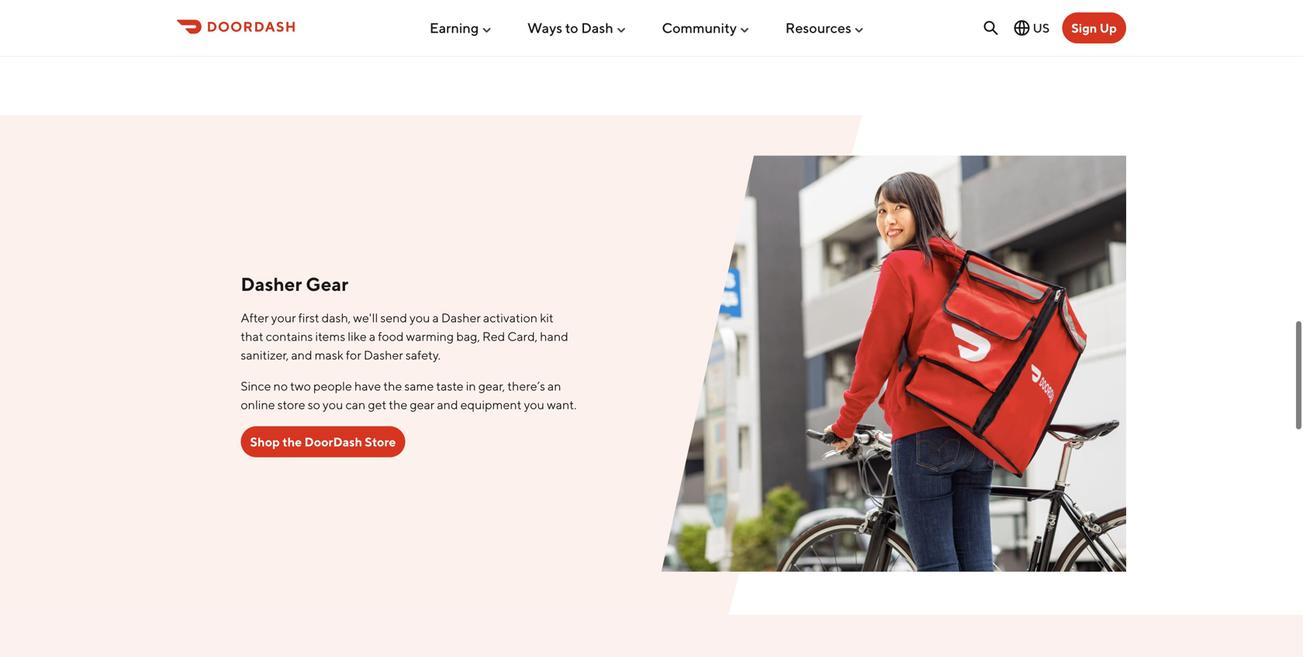 Task type: describe. For each thing, give the bounding box(es) containing it.
two
[[290, 379, 311, 394]]

after your first dash, we'll send you a dasher activation kit that contains items like a food warming bag, red card, hand sanitizer, and mask for dasher safety.
[[241, 310, 569, 362]]

get
[[368, 397, 387, 412]]

ways to dash link
[[528, 13, 628, 42]]

ways
[[528, 20, 563, 36]]

in
[[466, 379, 476, 394]]

an
[[548, 379, 561, 394]]

red
[[483, 329, 505, 344]]

globe line image
[[1013, 19, 1032, 37]]

received by doordash .
[[628, 24, 753, 39]]

your
[[271, 310, 296, 325]]

to
[[565, 20, 579, 36]]

gear
[[306, 273, 349, 295]]

1 vertical spatial the
[[389, 397, 408, 412]]

send
[[381, 310, 407, 325]]

after
[[241, 310, 269, 325]]

0 vertical spatial the
[[384, 379, 402, 394]]

community link
[[662, 13, 751, 42]]

store
[[278, 397, 306, 412]]

community
[[662, 20, 737, 36]]

equipment
[[461, 397, 522, 412]]

can
[[346, 397, 366, 412]]

sign up
[[1072, 21, 1118, 35]]

warming
[[406, 329, 454, 344]]

want.
[[547, 397, 577, 412]]

safety.
[[406, 348, 441, 362]]

ways to dash
[[528, 20, 614, 36]]

resources link
[[786, 13, 866, 42]]

by
[[678, 24, 692, 39]]

there's
[[508, 379, 545, 394]]

dasher gear
[[241, 273, 349, 295]]

and inside after your first dash, we'll send you a dasher activation kit that contains items like a food warming bag, red card, hand sanitizer, and mask for dasher safety.
[[291, 348, 312, 362]]

since
[[241, 379, 271, 394]]

sign up button
[[1063, 12, 1127, 43]]

so
[[308, 397, 320, 412]]

contains
[[266, 329, 313, 344]]

0 vertical spatial dasher
[[241, 273, 302, 295]]

card,
[[508, 329, 538, 344]]

we'll
[[353, 310, 378, 325]]

people
[[313, 379, 352, 394]]

0 vertical spatial a
[[433, 310, 439, 325]]



Task type: locate. For each thing, give the bounding box(es) containing it.
and inside since no two people have the same taste in gear, there's an online store so you can get the gear and equipment you want.
[[437, 397, 458, 412]]

twocolumnfeature japan9 dx image
[[661, 156, 1127, 572]]

1 horizontal spatial and
[[437, 397, 458, 412]]

1 vertical spatial and
[[437, 397, 458, 412]]

taste
[[436, 379, 464, 394]]

have
[[355, 379, 381, 394]]

no
[[274, 379, 288, 394]]

the up the get
[[384, 379, 402, 394]]

doordash down so
[[305, 435, 362, 449]]

0 horizontal spatial doordash
[[305, 435, 362, 449]]

1 horizontal spatial you
[[410, 310, 430, 325]]

up
[[1100, 21, 1118, 35]]

doordash
[[694, 24, 750, 39], [305, 435, 362, 449]]

a up warming
[[433, 310, 439, 325]]

items
[[315, 329, 346, 344]]

for
[[346, 348, 362, 362]]

1 vertical spatial a
[[369, 329, 376, 344]]

hand
[[540, 329, 569, 344]]

1 horizontal spatial a
[[433, 310, 439, 325]]

the
[[384, 379, 402, 394], [389, 397, 408, 412], [283, 435, 302, 449]]

mask
[[315, 348, 344, 362]]

gear,
[[479, 379, 505, 394]]

dasher up the your
[[241, 273, 302, 295]]

and down contains
[[291, 348, 312, 362]]

dash,
[[322, 310, 351, 325]]

doordash inside shop the doordash store link
[[305, 435, 362, 449]]

since no two people have the same taste in gear, there's an online store so you can get the gear and equipment you want.
[[241, 379, 577, 412]]

you inside after your first dash, we'll send you a dasher activation kit that contains items like a food warming bag, red card, hand sanitizer, and mask for dasher safety.
[[410, 310, 430, 325]]

online
[[241, 397, 275, 412]]

1 horizontal spatial dasher
[[364, 348, 403, 362]]

that
[[241, 329, 264, 344]]

shop
[[250, 435, 280, 449]]

you up warming
[[410, 310, 430, 325]]

received
[[628, 24, 676, 39]]

0 vertical spatial doordash
[[694, 24, 750, 39]]

2 vertical spatial dasher
[[364, 348, 403, 362]]

sign
[[1072, 21, 1098, 35]]

like
[[348, 329, 367, 344]]

dasher up bag,
[[441, 310, 481, 325]]

you down the people
[[323, 397, 343, 412]]

first
[[298, 310, 319, 325]]

the inside shop the doordash store link
[[283, 435, 302, 449]]

2 horizontal spatial dasher
[[441, 310, 481, 325]]

you
[[410, 310, 430, 325], [323, 397, 343, 412], [524, 397, 545, 412]]

shop the doordash store link
[[241, 426, 405, 458]]

1 vertical spatial dasher
[[441, 310, 481, 325]]

dash
[[581, 20, 614, 36]]

earning link
[[430, 13, 493, 42]]

earning
[[430, 20, 479, 36]]

sanitizer,
[[241, 348, 289, 362]]

us
[[1033, 21, 1050, 35]]

0 horizontal spatial and
[[291, 348, 312, 362]]

and
[[291, 348, 312, 362], [437, 397, 458, 412]]

2 vertical spatial the
[[283, 435, 302, 449]]

1 horizontal spatial doordash
[[694, 24, 750, 39]]

1 vertical spatial doordash
[[305, 435, 362, 449]]

.
[[750, 24, 753, 39]]

a right like
[[369, 329, 376, 344]]

and down taste
[[437, 397, 458, 412]]

0 vertical spatial and
[[291, 348, 312, 362]]

kit
[[540, 310, 554, 325]]

store
[[365, 435, 396, 449]]

shop the doordash store
[[250, 435, 396, 449]]

you down there's
[[524, 397, 545, 412]]

a
[[433, 310, 439, 325], [369, 329, 376, 344]]

same
[[405, 379, 434, 394]]

doordash for .
[[694, 24, 750, 39]]

food
[[378, 329, 404, 344]]

doordash for store
[[305, 435, 362, 449]]

gear
[[410, 397, 435, 412]]

0 horizontal spatial you
[[323, 397, 343, 412]]

the right the get
[[389, 397, 408, 412]]

activation
[[483, 310, 538, 325]]

resources
[[786, 20, 852, 36]]

0 horizontal spatial dasher
[[241, 273, 302, 295]]

2 horizontal spatial you
[[524, 397, 545, 412]]

0 horizontal spatial a
[[369, 329, 376, 344]]

dasher down food in the bottom left of the page
[[364, 348, 403, 362]]

dasher
[[241, 273, 302, 295], [441, 310, 481, 325], [364, 348, 403, 362]]

bag,
[[457, 329, 480, 344]]

the right shop
[[283, 435, 302, 449]]

doordash right by
[[694, 24, 750, 39]]



Task type: vqa. For each thing, say whether or not it's contained in the screenshot.
the bottom Dasher
yes



